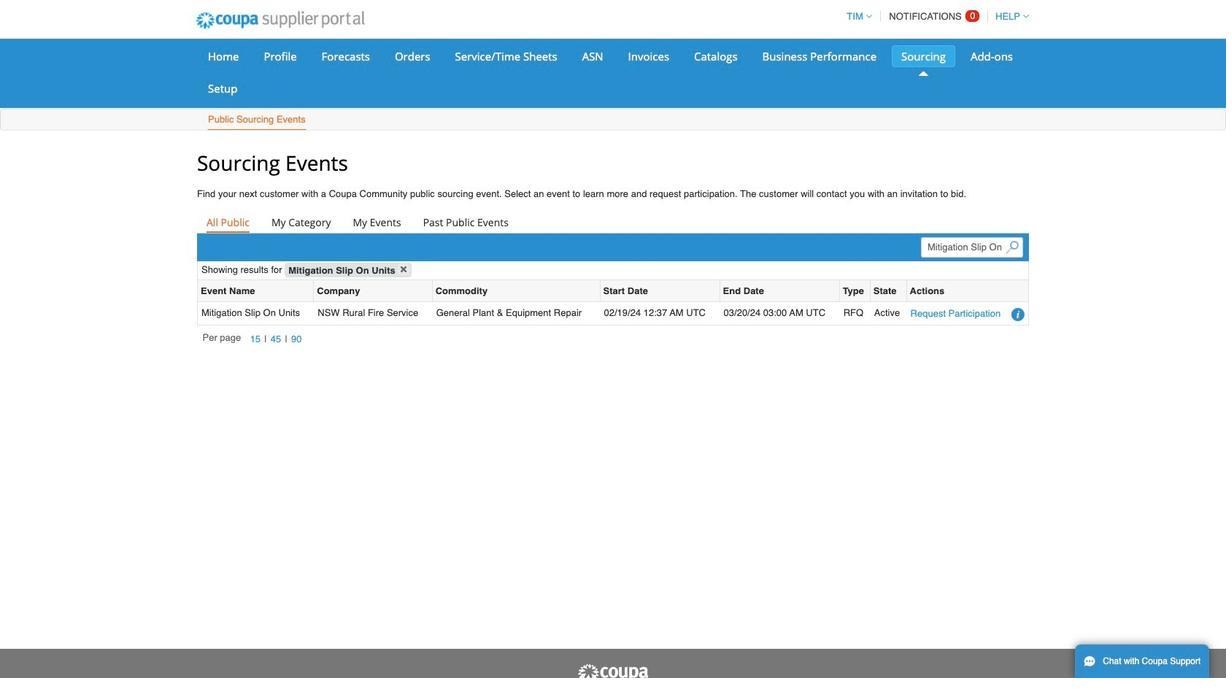Task type: describe. For each thing, give the bounding box(es) containing it.
1 vertical spatial coupa supplier portal image
[[577, 664, 650, 678]]

0 horizontal spatial coupa supplier portal image
[[186, 2, 374, 39]]



Task type: vqa. For each thing, say whether or not it's contained in the screenshot.
topmost Errors
no



Task type: locate. For each thing, give the bounding box(es) containing it.
0 vertical spatial navigation
[[841, 2, 1029, 31]]

1 horizontal spatial navigation
[[841, 2, 1029, 31]]

tab list
[[197, 213, 1029, 233]]

search image
[[1006, 241, 1019, 254]]

clear filter image
[[397, 263, 410, 276]]

Search text field
[[922, 238, 1024, 258]]

1 vertical spatial navigation
[[203, 331, 306, 347]]

0 vertical spatial coupa supplier portal image
[[186, 2, 374, 39]]

coupa supplier portal image
[[186, 2, 374, 39], [577, 664, 650, 678]]

navigation
[[841, 2, 1029, 31], [203, 331, 306, 347]]

1 horizontal spatial coupa supplier portal image
[[577, 664, 650, 678]]

0 horizontal spatial navigation
[[203, 331, 306, 347]]



